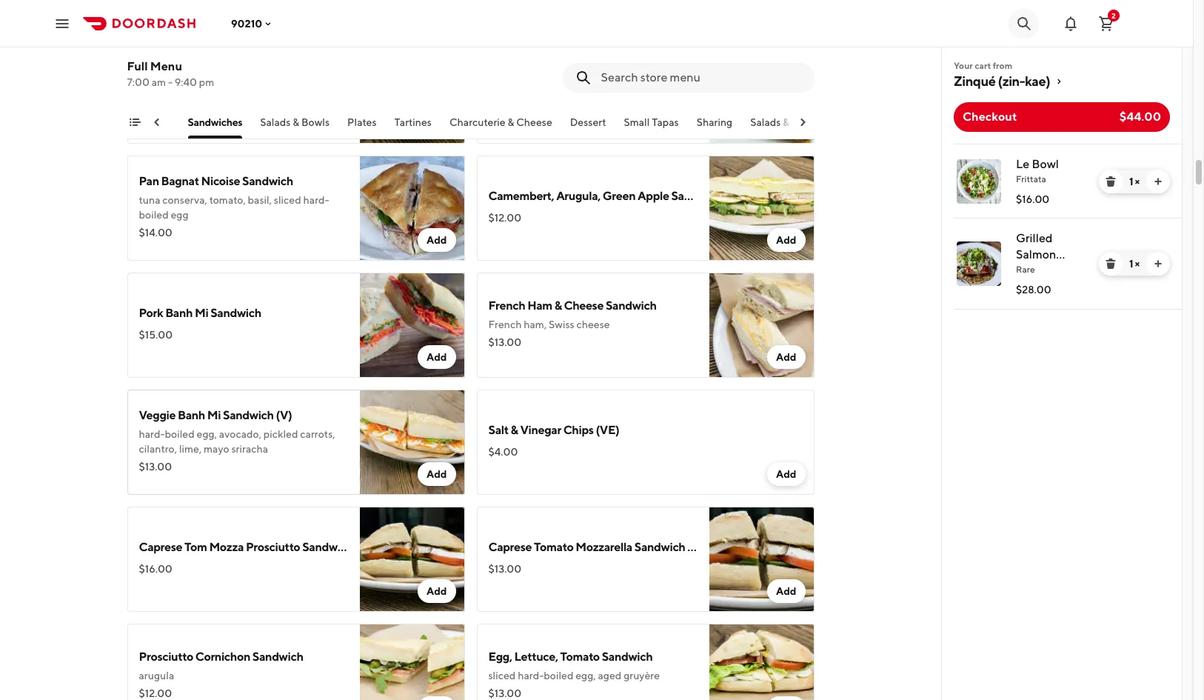 Task type: locate. For each thing, give the bounding box(es) containing it.
banh for pork
[[165, 306, 193, 320]]

salads & bowls left plates
[[260, 116, 330, 128]]

× left add one to cart icon
[[1135, 176, 1140, 187]]

add button for veggie banh mi sandwich (v)
[[418, 462, 456, 486]]

mi inside the veggie banh mi sandwich (v) hard-boiled egg, avocado, pickled carrots, cilantro, lime, mayo sriracha $13.00
[[207, 408, 221, 422]]

add item to cart image
[[427, 696, 447, 700]]

mi up the avocado,
[[207, 408, 221, 422]]

0 horizontal spatial $16.00
[[139, 563, 172, 575]]

tomato aged comte sandwich (v)
[[139, 72, 318, 86]]

2 caprese from the left
[[489, 540, 532, 554]]

cheese up cheese
[[564, 299, 604, 313]]

sliced
[[274, 194, 301, 206], [489, 670, 516, 682]]

$12.00 down arugula
[[139, 688, 172, 699]]

cilantro,
[[139, 443, 177, 455]]

boiled down lettuce,
[[544, 670, 574, 682]]

1 horizontal spatial bowls
[[792, 116, 820, 128]]

& right salt
[[511, 423, 518, 437]]

90210
[[231, 17, 262, 29]]

from
[[993, 60, 1013, 71]]

cheese
[[577, 319, 610, 330]]

add button
[[418, 111, 456, 135], [767, 111, 806, 135], [418, 228, 456, 252], [767, 228, 806, 252], [418, 345, 456, 369], [767, 345, 806, 369], [418, 462, 456, 486], [767, 462, 806, 486], [418, 579, 456, 603], [767, 579, 806, 603]]

$16.00
[[1016, 193, 1050, 205], [139, 563, 172, 575]]

0 horizontal spatial egg,
[[197, 428, 217, 440]]

$13.00 inside egg, lettuce, tomato sandwich sliced hard-boiled egg, aged gruyère $13.00
[[489, 688, 522, 699]]

egg, for mi
[[197, 428, 217, 440]]

1 left add one to cart image
[[1130, 258, 1134, 270]]

banh for veggie
[[178, 408, 205, 422]]

(ve)
[[596, 423, 620, 437]]

& right ham
[[555, 299, 562, 313]]

boiled up "lime,"
[[165, 428, 195, 440]]

apple right green
[[638, 189, 669, 203]]

1 salads from the left
[[260, 116, 291, 128]]

1 1 from the top
[[1130, 176, 1134, 187]]

1 vertical spatial 1
[[1130, 258, 1134, 270]]

sandwich
[[249, 72, 300, 86], [242, 174, 293, 188], [672, 189, 722, 203], [606, 299, 657, 313], [211, 306, 261, 320], [223, 408, 274, 422], [302, 540, 353, 554], [635, 540, 686, 554], [253, 650, 303, 664], [602, 650, 653, 664]]

0 vertical spatial cheese
[[517, 116, 552, 128]]

list containing le bowl
[[942, 144, 1182, 310]]

0 horizontal spatial sliced
[[274, 194, 301, 206]]

& inside french ham & cheese sandwich french ham, swiss cheese $13.00
[[555, 299, 562, 313]]

2 vertical spatial hard-
[[518, 670, 544, 682]]

0 vertical spatial $16.00
[[1016, 193, 1050, 205]]

sandwich inside french ham & cheese sandwich french ham, swiss cheese $13.00
[[606, 299, 657, 313]]

0 horizontal spatial salads
[[260, 116, 291, 128]]

9:40
[[175, 76, 197, 88]]

sliced right basil, at top left
[[274, 194, 301, 206]]

pork banh mi sandwich
[[139, 306, 261, 320]]

0 vertical spatial mi
[[195, 306, 208, 320]]

banh inside the veggie banh mi sandwich (v) hard-boiled egg, avocado, pickled carrots, cilantro, lime, mayo sriracha $13.00
[[178, 408, 205, 422]]

mi right pork
[[195, 306, 208, 320]]

french ham & cheese sandwich image
[[709, 273, 815, 378]]

1 vertical spatial tomato
[[534, 540, 574, 554]]

prosciutto cornichon sandwich image
[[360, 624, 465, 700]]

$44.00
[[1120, 110, 1162, 124]]

1 horizontal spatial $16.00
[[1016, 193, 1050, 205]]

sandwich inside egg, lettuce, tomato sandwich sliced hard-boiled egg, aged gruyère $13.00
[[602, 650, 653, 664]]

salads & bowls right sharing
[[751, 116, 820, 128]]

banh right pork
[[165, 306, 193, 320]]

(v) inside the veggie banh mi sandwich (v) hard-boiled egg, avocado, pickled carrots, cilantro, lime, mayo sriracha $13.00
[[276, 408, 292, 422]]

0 vertical spatial french
[[489, 299, 526, 313]]

french
[[489, 299, 526, 313], [489, 319, 522, 330]]

salads & bowls button left plates button
[[260, 115, 330, 139]]

0 vertical spatial hard-
[[303, 194, 329, 206]]

add
[[427, 117, 447, 129], [776, 117, 797, 129], [427, 234, 447, 246], [776, 234, 797, 246], [427, 351, 447, 363], [776, 351, 797, 363], [427, 468, 447, 480], [776, 468, 797, 480], [427, 585, 447, 597], [776, 585, 797, 597]]

& left scroll menu navigation right image
[[783, 116, 790, 128]]

add for pork banh mi sandwich
[[427, 351, 447, 363]]

1 vertical spatial sliced
[[489, 670, 516, 682]]

$13.00
[[489, 336, 522, 348], [139, 461, 172, 473], [489, 563, 522, 575], [489, 688, 522, 699]]

1 left add one to cart icon
[[1130, 176, 1134, 187]]

pan bagnat nicoise sandwich image
[[360, 156, 465, 261]]

veggie banh mi sandwich (v) hard-boiled egg, avocado, pickled carrots, cilantro, lime, mayo sriracha $13.00
[[139, 408, 335, 473]]

hard- right basil, at top left
[[303, 194, 329, 206]]

1 vertical spatial french
[[489, 319, 522, 330]]

0 vertical spatial banh
[[165, 306, 193, 320]]

1 vertical spatial hard-
[[139, 428, 165, 440]]

2 salads from the left
[[751, 116, 781, 128]]

0 horizontal spatial cheese
[[517, 116, 552, 128]]

& right charcuterie
[[508, 116, 514, 128]]

checkout
[[963, 110, 1018, 124]]

hard- inside the veggie banh mi sandwich (v) hard-boiled egg, avocado, pickled carrots, cilantro, lime, mayo sriracha $13.00
[[139, 428, 165, 440]]

2 bowls from the left
[[792, 116, 820, 128]]

2 1 × from the top
[[1130, 258, 1140, 270]]

0 vertical spatial sliced
[[274, 194, 301, 206]]

sandwiches
[[188, 116, 242, 128]]

1 × left add one to cart image
[[1130, 258, 1140, 270]]

1 vertical spatial ×
[[1135, 258, 1140, 270]]

2 salads & bowls from the left
[[751, 116, 820, 128]]

& for 2nd the salads & bowls button from the left
[[783, 116, 790, 128]]

salads & bowls button
[[260, 115, 330, 139], [751, 115, 820, 139]]

1 horizontal spatial caprese
[[489, 540, 532, 554]]

1 vertical spatial remove item from cart image
[[1105, 258, 1117, 270]]

1 horizontal spatial salads & bowls
[[751, 116, 820, 128]]

salads & bowls button right sharing button at the top
[[751, 115, 820, 139]]

& inside charcuterie & cheese button
[[508, 116, 514, 128]]

remove item from cart image for le bowl
[[1105, 176, 1117, 187]]

scroll menu navigation left image
[[151, 116, 163, 128]]

egg, inside egg, lettuce, tomato sandwich sliced hard-boiled egg, aged gruyère $13.00
[[576, 670, 596, 682]]

hard- inside egg, lettuce, tomato sandwich sliced hard-boiled egg, aged gruyère $13.00
[[518, 670, 544, 682]]

grilled salmon plate (gf) image
[[957, 242, 1002, 286]]

1 horizontal spatial apple
[[638, 189, 669, 203]]

1 vertical spatial cheese
[[564, 299, 604, 313]]

1 × left add one to cart icon
[[1130, 176, 1140, 187]]

add for caprese tom mozza prosciutto sandwich
[[427, 585, 447, 597]]

pm
[[199, 76, 214, 88]]

caprese
[[139, 540, 182, 554], [489, 540, 532, 554]]

egg, lettuce, tomato sandwich image
[[709, 624, 815, 700]]

charcuterie
[[450, 116, 506, 128]]

& for second the salads & bowls button from the right
[[293, 116, 299, 128]]

boiled inside egg, lettuce, tomato sandwich sliced hard-boiled egg, aged gruyère $13.00
[[544, 670, 574, 682]]

lettuce,
[[515, 650, 558, 664]]

mi for pork
[[195, 306, 208, 320]]

2 horizontal spatial hard-
[[518, 670, 544, 682]]

(v) for caprese tomato mozzarella sandwich (v)
[[688, 540, 704, 554]]

0 vertical spatial boiled
[[139, 209, 169, 221]]

(v) for veggie banh mi sandwich (v) hard-boiled egg, avocado, pickled carrots, cilantro, lime, mayo sriracha $13.00
[[276, 408, 292, 422]]

french left ham,
[[489, 319, 522, 330]]

open menu image
[[53, 14, 71, 32]]

hard- down lettuce,
[[518, 670, 544, 682]]

1 horizontal spatial $12.00
[[489, 212, 522, 224]]

1 ×
[[1130, 176, 1140, 187], [1130, 258, 1140, 270]]

egg, left the aged
[[576, 670, 596, 682]]

cornichon
[[195, 650, 250, 664]]

(v)
[[302, 72, 318, 86], [725, 189, 741, 203], [276, 408, 292, 422], [688, 540, 704, 554]]

remove item from cart image left add one to cart icon
[[1105, 176, 1117, 187]]

green
[[603, 189, 636, 203]]

apple
[[489, 72, 520, 86], [638, 189, 669, 203]]

$12.00 inside the prosciutto cornichon sandwich arugula $12.00
[[139, 688, 172, 699]]

$13.00 inside french ham & cheese sandwich french ham, swiss cheese $13.00
[[489, 336, 522, 348]]

pork banh mi sandwich image
[[360, 273, 465, 378]]

comte
[[211, 72, 247, 86]]

$12.00 down camembert,
[[489, 212, 522, 224]]

2 vertical spatial tomato
[[560, 650, 600, 664]]

0 horizontal spatial hard-
[[139, 428, 165, 440]]

1 french from the top
[[489, 299, 526, 313]]

caprese for caprese tom mozza prosciutto sandwich
[[139, 540, 182, 554]]

1 vertical spatial egg,
[[576, 670, 596, 682]]

veggie banh mi sandwich (v) image
[[360, 390, 465, 495]]

1 bowls from the left
[[302, 116, 330, 128]]

1 × from the top
[[1135, 176, 1140, 187]]

remove item from cart image left add one to cart image
[[1105, 258, 1117, 270]]

salads left scroll menu navigation right image
[[751, 116, 781, 128]]

× left add one to cart image
[[1135, 258, 1140, 270]]

2 1 from the top
[[1130, 258, 1134, 270]]

1 vertical spatial mi
[[207, 408, 221, 422]]

pan bagnat nicoise sandwich tuna conserva, tomato, basil, sliced hard- boiled egg $14.00
[[139, 174, 329, 239]]

1 salads & bowls button from the left
[[260, 115, 330, 139]]

/
[[129, 116, 134, 128]]

$12.00
[[489, 212, 522, 224], [139, 688, 172, 699]]

salads
[[260, 116, 291, 128], [751, 116, 781, 128]]

pork
[[139, 306, 163, 320]]

1 horizontal spatial cheese
[[564, 299, 604, 313]]

1 1 × from the top
[[1130, 176, 1140, 187]]

salads right "sandwiches"
[[260, 116, 291, 128]]

egg, inside the veggie banh mi sandwich (v) hard-boiled egg, avocado, pickled carrots, cilantro, lime, mayo sriracha $13.00
[[197, 428, 217, 440]]

0 horizontal spatial caprese
[[139, 540, 182, 554]]

add button for pork banh mi sandwich
[[418, 345, 456, 369]]

cheese down camembert
[[517, 116, 552, 128]]

tomato aged comte sandwich (v) image
[[360, 39, 465, 144]]

camembert,
[[489, 189, 554, 203]]

salads & bowls for second the salads & bowls button from the right
[[260, 116, 330, 128]]

french left ham
[[489, 299, 526, 313]]

small
[[624, 116, 650, 128]]

salt & vinegar chips (ve)
[[489, 423, 620, 437]]

2 vertical spatial boiled
[[544, 670, 574, 682]]

$4.00
[[489, 446, 518, 458]]

0 vertical spatial apple
[[489, 72, 520, 86]]

banh
[[165, 306, 193, 320], [178, 408, 205, 422]]

0 horizontal spatial $12.00
[[139, 688, 172, 699]]

0 vertical spatial ×
[[1135, 176, 1140, 187]]

1 vertical spatial prosciutto
[[139, 650, 193, 664]]

caprese tom mozza prosciutto sandwich
[[139, 540, 353, 554]]

2 remove item from cart image from the top
[[1105, 258, 1117, 270]]

1 horizontal spatial hard-
[[303, 194, 329, 206]]

& left plates
[[293, 116, 299, 128]]

rare
[[1016, 264, 1035, 275]]

hard- up cilantro, at bottom left
[[139, 428, 165, 440]]

cheese
[[517, 116, 552, 128], [564, 299, 604, 313]]

egg, up mayo
[[197, 428, 217, 440]]

add button for french ham & cheese sandwich
[[767, 345, 806, 369]]

1 vertical spatial $12.00
[[139, 688, 172, 699]]

prosciutto up arugula
[[139, 650, 193, 664]]

0 vertical spatial egg,
[[197, 428, 217, 440]]

plate
[[1016, 264, 1045, 278]]

1 horizontal spatial sliced
[[489, 670, 516, 682]]

1 horizontal spatial salads
[[751, 116, 781, 128]]

0 vertical spatial 1 ×
[[1130, 176, 1140, 187]]

remove item from cart image
[[1105, 176, 1117, 187], [1105, 258, 1117, 270]]

1 caprese from the left
[[139, 540, 182, 554]]

add one to cart image
[[1153, 258, 1165, 270]]

apple up charcuterie & cheese
[[489, 72, 520, 86]]

boiled down tuna
[[139, 209, 169, 221]]

1 horizontal spatial salads & bowls button
[[751, 115, 820, 139]]

banh up "lime,"
[[178, 408, 205, 422]]

breakfast
[[82, 116, 127, 128]]

0 horizontal spatial salads & bowls button
[[260, 115, 330, 139]]

full
[[127, 59, 148, 73]]

salads for second the salads & bowls button from the right
[[260, 116, 291, 128]]

sharing
[[697, 116, 733, 128]]

prosciutto right mozza
[[246, 540, 300, 554]]

boiled inside the veggie banh mi sandwich (v) hard-boiled egg, avocado, pickled carrots, cilantro, lime, mayo sriracha $13.00
[[165, 428, 195, 440]]

sliced down egg,
[[489, 670, 516, 682]]

0 vertical spatial prosciutto
[[246, 540, 300, 554]]

salt
[[489, 423, 509, 437]]

charcuterie & cheese
[[450, 116, 552, 128]]

hard- for veggie banh mi sandwich (v)
[[139, 428, 165, 440]]

bowls
[[302, 116, 330, 128], [792, 116, 820, 128]]

charcuterie & cheese button
[[450, 115, 552, 139]]

0 horizontal spatial bowls
[[302, 116, 330, 128]]

tartines
[[395, 116, 432, 128]]

sriracha
[[232, 443, 268, 455]]

0 vertical spatial remove item from cart image
[[1105, 176, 1117, 187]]

boiled
[[139, 209, 169, 221], [165, 428, 195, 440], [544, 670, 574, 682]]

2 × from the top
[[1135, 258, 1140, 270]]

veggie
[[139, 408, 176, 422]]

1
[[1130, 176, 1134, 187], [1130, 258, 1134, 270]]

swiss
[[549, 319, 575, 330]]

sandwich inside pan bagnat nicoise sandwich tuna conserva, tomato, basil, sliced hard- boiled egg $14.00
[[242, 174, 293, 188]]

0 horizontal spatial salads & bowls
[[260, 116, 330, 128]]

zinqué
[[954, 73, 996, 89]]

×
[[1135, 176, 1140, 187], [1135, 258, 1140, 270]]

1 horizontal spatial egg,
[[576, 670, 596, 682]]

boiled inside pan bagnat nicoise sandwich tuna conserva, tomato, basil, sliced hard- boiled egg $14.00
[[139, 209, 169, 221]]

0 vertical spatial 1
[[1130, 176, 1134, 187]]

0 vertical spatial $12.00
[[489, 212, 522, 224]]

add for veggie banh mi sandwich (v)
[[427, 468, 447, 480]]

caprese tom mozza prosciutto sandwich image
[[360, 507, 465, 612]]

1 salads & bowls from the left
[[260, 116, 330, 128]]

small tapas
[[624, 116, 679, 128]]

1 for grilled salmon plate (gf)
[[1130, 258, 1134, 270]]

list
[[942, 144, 1182, 310]]

1 remove item from cart image from the top
[[1105, 176, 1117, 187]]

0 horizontal spatial prosciutto
[[139, 650, 193, 664]]

1 vertical spatial boiled
[[165, 428, 195, 440]]

1 vertical spatial 1 ×
[[1130, 258, 1140, 270]]

salads for 2nd the salads & bowls button from the left
[[751, 116, 781, 128]]

egg, for tomato
[[576, 670, 596, 682]]

1 vertical spatial banh
[[178, 408, 205, 422]]



Task type: describe. For each thing, give the bounding box(es) containing it.
sandwich inside the prosciutto cornichon sandwich arugula $12.00
[[253, 650, 303, 664]]

$14.00
[[139, 227, 172, 239]]

show menu categories image
[[129, 116, 140, 128]]

le bowl image
[[957, 159, 1002, 204]]

sliced inside egg, lettuce, tomato sandwich sliced hard-boiled egg, aged gruyère $13.00
[[489, 670, 516, 682]]

-
[[168, 76, 173, 88]]

le bowl frittata
[[1016, 157, 1059, 184]]

conserva,
[[162, 194, 207, 206]]

Item Search search field
[[601, 70, 803, 86]]

0 horizontal spatial apple
[[489, 72, 520, 86]]

brunch
[[136, 116, 170, 128]]

tomato inside egg, lettuce, tomato sandwich sliced hard-boiled egg, aged gruyère $13.00
[[560, 650, 600, 664]]

pickled
[[264, 428, 298, 440]]

0 vertical spatial tomato
[[139, 72, 178, 86]]

breakfast / brunch button
[[82, 115, 170, 139]]

add button for camembert, arugula, green apple sandwich (v)
[[767, 228, 806, 252]]

cheese inside button
[[517, 116, 552, 128]]

carrots,
[[300, 428, 335, 440]]

aged
[[181, 72, 209, 86]]

bowls for 2nd the salads & bowls button from the left
[[792, 116, 820, 128]]

add for caprese tomato mozzarella sandwich (v)
[[776, 585, 797, 597]]

kae)
[[1025, 73, 1051, 89]]

grilled salmon plate (gf)
[[1016, 231, 1072, 278]]

chips
[[564, 423, 594, 437]]

caprese tomato mozzarella sandwich (v)
[[489, 540, 704, 554]]

caprese tomato mozzarella sandwich (v) image
[[709, 507, 815, 612]]

$13.00 inside the veggie banh mi sandwich (v) hard-boiled egg, avocado, pickled carrots, cilantro, lime, mayo sriracha $13.00
[[139, 461, 172, 473]]

prosciutto cornichon sandwich arugula $12.00
[[139, 650, 303, 699]]

add one to cart image
[[1153, 176, 1165, 187]]

tapas
[[652, 116, 679, 128]]

prosciutto inside the prosciutto cornichon sandwich arugula $12.00
[[139, 650, 193, 664]]

plates
[[348, 116, 377, 128]]

tomato,
[[209, 194, 246, 206]]

hard- for egg, lettuce, tomato sandwich
[[518, 670, 544, 682]]

boiled for egg, lettuce, tomato sandwich
[[544, 670, 574, 682]]

1 × for grilled salmon plate (gf)
[[1130, 258, 1140, 270]]

frittata
[[1016, 173, 1047, 184]]

2
[[1112, 11, 1116, 20]]

$28.00
[[1016, 284, 1052, 296]]

1 × for le bowl
[[1130, 176, 1140, 187]]

mi for veggie
[[207, 408, 221, 422]]

bowls for second the salads & bowls button from the right
[[302, 116, 330, 128]]

pan
[[139, 174, 159, 188]]

90210 button
[[231, 17, 274, 29]]

add button for caprese tomato mozzarella sandwich (v)
[[767, 579, 806, 603]]

2 salads & bowls button from the left
[[751, 115, 820, 139]]

bowl
[[1032, 157, 1059, 171]]

mayo
[[204, 443, 229, 455]]

zinqué (zin-kae) link
[[954, 73, 1171, 90]]

1 vertical spatial apple
[[638, 189, 669, 203]]

add button for pan bagnat nicoise sandwich
[[418, 228, 456, 252]]

salads & bowls for 2nd the salads & bowls button from the left
[[751, 116, 820, 128]]

(v) for tomato aged comte sandwich (v)
[[302, 72, 318, 86]]

1 vertical spatial $16.00
[[139, 563, 172, 575]]

× for le bowl
[[1135, 176, 1140, 187]]

$15.00
[[139, 329, 173, 341]]

caprese for caprese tomato mozzarella sandwich (v)
[[489, 540, 532, 554]]

camembert, arugula, green apple sandwich (v) image
[[709, 156, 815, 261]]

tom
[[185, 540, 207, 554]]

mozza
[[209, 540, 244, 554]]

egg,
[[489, 650, 512, 664]]

small tapas button
[[624, 115, 679, 139]]

egg, lettuce, tomato sandwich sliced hard-boiled egg, aged gruyère $13.00
[[489, 650, 660, 699]]

your
[[954, 60, 973, 71]]

salmon
[[1016, 247, 1057, 262]]

dessert button
[[570, 115, 606, 139]]

apple camembert panini
[[489, 72, 620, 86]]

hard- inside pan bagnat nicoise sandwich tuna conserva, tomato, basil, sliced hard- boiled egg $14.00
[[303, 194, 329, 206]]

apple camembert panini image
[[709, 39, 815, 144]]

add button for caprese tom mozza prosciutto sandwich
[[418, 579, 456, 603]]

gruyère
[[624, 670, 660, 682]]

sandwich inside the veggie banh mi sandwich (v) hard-boiled egg, avocado, pickled carrots, cilantro, lime, mayo sriracha $13.00
[[223, 408, 274, 422]]

your cart from
[[954, 60, 1013, 71]]

sharing button
[[697, 115, 733, 139]]

& for charcuterie & cheese button
[[508, 116, 514, 128]]

$16.00 inside list
[[1016, 193, 1050, 205]]

(zin-
[[998, 73, 1025, 89]]

vinegar
[[520, 423, 561, 437]]

2 button
[[1092, 9, 1122, 38]]

full menu 7:00 am - 9:40 pm
[[127, 59, 214, 88]]

le
[[1016, 157, 1030, 171]]

grilled
[[1016, 231, 1053, 245]]

sliced inside pan bagnat nicoise sandwich tuna conserva, tomato, basil, sliced hard- boiled egg $14.00
[[274, 194, 301, 206]]

avocado,
[[219, 428, 262, 440]]

cheese inside french ham & cheese sandwich french ham, swiss cheese $13.00
[[564, 299, 604, 313]]

camembert
[[522, 72, 585, 86]]

camembert, arugula, green apple sandwich (v)
[[489, 189, 741, 203]]

plates button
[[348, 115, 377, 139]]

egg
[[171, 209, 189, 221]]

1 for le bowl
[[1130, 176, 1134, 187]]

aged
[[598, 670, 622, 682]]

lime,
[[179, 443, 202, 455]]

arugula
[[139, 670, 174, 682]]

basil,
[[248, 194, 272, 206]]

arugula,
[[556, 189, 601, 203]]

add for pan bagnat nicoise sandwich
[[427, 234, 447, 246]]

panini
[[587, 72, 620, 86]]

× for grilled salmon plate (gf)
[[1135, 258, 1140, 270]]

notification bell image
[[1062, 14, 1080, 32]]

cart
[[975, 60, 991, 71]]

1 horizontal spatial prosciutto
[[246, 540, 300, 554]]

nicoise
[[201, 174, 240, 188]]

mozzarella
[[576, 540, 633, 554]]

2 items, open order cart image
[[1098, 14, 1116, 32]]

boiled for veggie banh mi sandwich (v)
[[165, 428, 195, 440]]

breakfast / brunch
[[82, 116, 170, 128]]

scroll menu navigation right image
[[797, 116, 809, 128]]

ham,
[[524, 319, 547, 330]]

zinqué (zin-kae)
[[954, 73, 1051, 89]]

tartines button
[[395, 115, 432, 139]]

dessert
[[570, 116, 606, 128]]

add for camembert, arugula, green apple sandwich (v)
[[776, 234, 797, 246]]

add for french ham & cheese sandwich
[[776, 351, 797, 363]]

menu
[[150, 59, 182, 73]]

7:00
[[127, 76, 150, 88]]

bagnat
[[161, 174, 199, 188]]

am
[[152, 76, 166, 88]]

add item to cart image
[[776, 696, 797, 700]]

2 french from the top
[[489, 319, 522, 330]]

french ham & cheese sandwich french ham, swiss cheese $13.00
[[489, 299, 657, 348]]

remove item from cart image for grilled salmon plate (gf)
[[1105, 258, 1117, 270]]



Task type: vqa. For each thing, say whether or not it's contained in the screenshot.
the Bacon,
no



